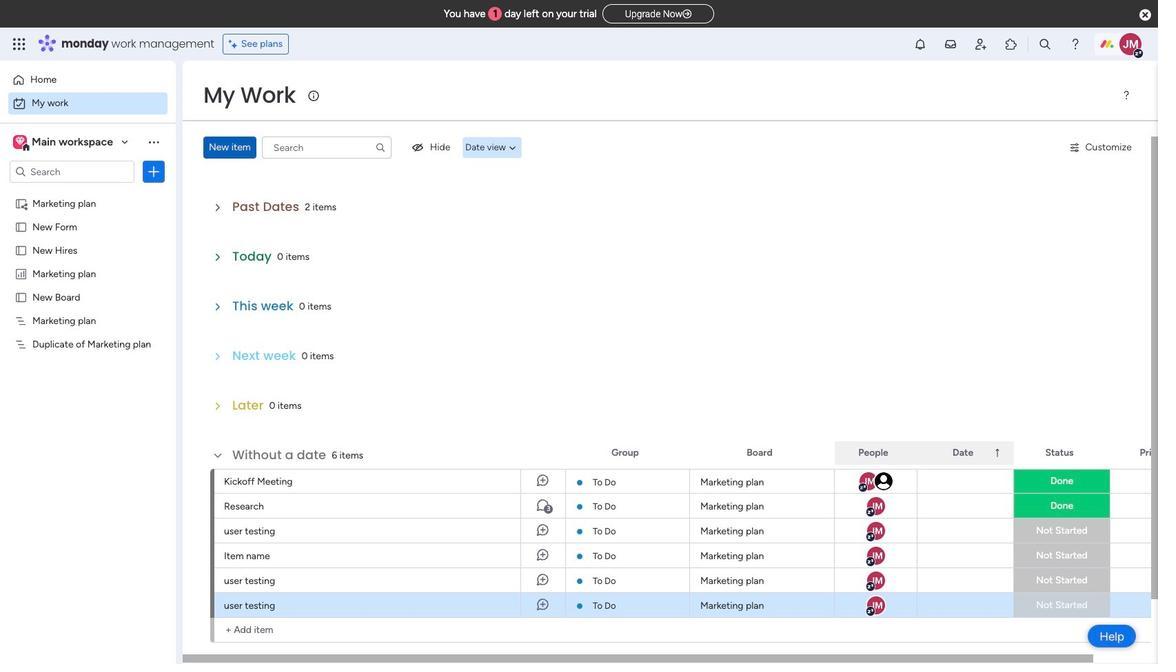 Task type: vqa. For each thing, say whether or not it's contained in the screenshot.
Getting Started element
no



Task type: describe. For each thing, give the bounding box(es) containing it.
search image
[[375, 142, 386, 153]]

0 vertical spatial option
[[8, 69, 168, 91]]

1 jeremy miller image from the top
[[866, 520, 887, 541]]

see plans image
[[229, 37, 241, 52]]

search everything image
[[1039, 37, 1053, 51]]

dapulse rightstroke image
[[683, 9, 692, 19]]

2 public board image from the top
[[14, 244, 28, 257]]

workspace selection element
[[13, 134, 115, 152]]

Filter dashboard by text search field
[[262, 137, 392, 159]]

1 public board image from the top
[[14, 220, 28, 233]]

notifications image
[[914, 37, 928, 51]]

1 vertical spatial option
[[8, 92, 168, 115]]



Task type: locate. For each thing, give the bounding box(es) containing it.
jeremy miller image
[[1120, 33, 1142, 55], [866, 496, 887, 516], [866, 545, 887, 566], [866, 570, 887, 591]]

public board image up public dashboard icon
[[14, 244, 28, 257]]

workspace options image
[[147, 135, 161, 149]]

sort image
[[993, 448, 1004, 459]]

None search field
[[262, 137, 392, 159]]

public board image
[[14, 220, 28, 233], [14, 244, 28, 257]]

workspace image
[[13, 135, 27, 150]]

0 vertical spatial jeremy miller image
[[866, 520, 887, 541]]

public board image down shareable board image
[[14, 220, 28, 233]]

list box
[[0, 189, 176, 542]]

help image
[[1069, 37, 1083, 51]]

public board image
[[14, 290, 28, 304]]

shareable board image
[[14, 197, 28, 210]]

dapulse close image
[[1140, 8, 1152, 22]]

2 vertical spatial option
[[0, 191, 176, 194]]

1 vertical spatial jeremy miller image
[[866, 595, 887, 616]]

0 vertical spatial public board image
[[14, 220, 28, 233]]

invite members image
[[975, 37, 989, 51]]

public dashboard image
[[14, 267, 28, 280]]

update feed image
[[944, 37, 958, 51]]

options image
[[147, 165, 161, 179]]

monday marketplace image
[[1005, 37, 1019, 51]]

column header
[[918, 442, 1015, 465]]

workspace image
[[15, 135, 25, 150]]

select product image
[[12, 37, 26, 51]]

option
[[8, 69, 168, 91], [8, 92, 168, 115], [0, 191, 176, 194]]

1 vertical spatial public board image
[[14, 244, 28, 257]]

Search in workspace field
[[29, 164, 115, 180]]

jeremy miller image
[[866, 520, 887, 541], [866, 595, 887, 616]]

menu image
[[1122, 90, 1133, 101]]

2 jeremy miller image from the top
[[866, 595, 887, 616]]



